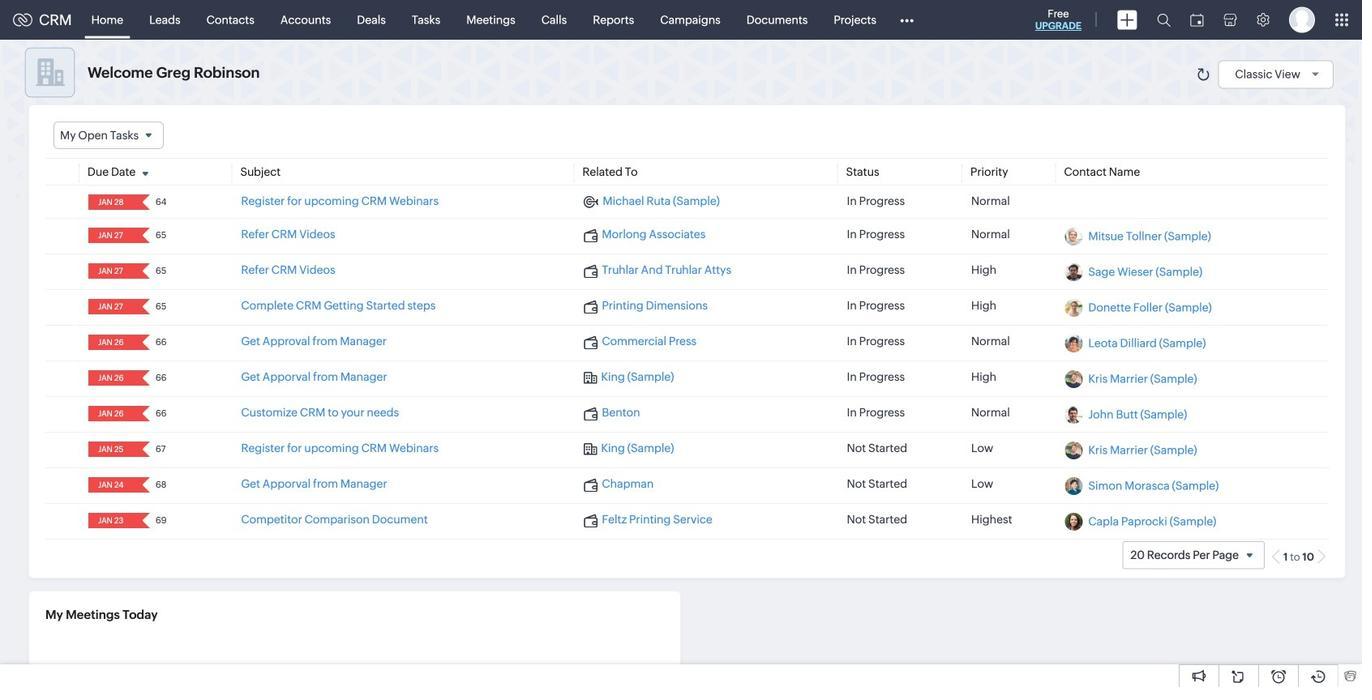 Task type: describe. For each thing, give the bounding box(es) containing it.
calendar image
[[1190, 13, 1204, 26]]

profile image
[[1289, 7, 1315, 33]]

logo image
[[13, 13, 32, 26]]

create menu element
[[1108, 0, 1147, 39]]

search image
[[1157, 13, 1171, 27]]



Task type: vqa. For each thing, say whether or not it's contained in the screenshot.
Create Menu icon
yes



Task type: locate. For each thing, give the bounding box(es) containing it.
search element
[[1147, 0, 1181, 40]]

create menu image
[[1117, 10, 1138, 30]]

Other Modules field
[[889, 7, 924, 33]]

profile element
[[1279, 0, 1325, 39]]

None field
[[54, 122, 164, 149], [93, 195, 131, 210], [93, 228, 131, 243], [93, 264, 131, 279], [93, 299, 131, 315], [93, 335, 131, 350], [93, 371, 131, 386], [93, 406, 131, 422], [93, 442, 131, 457], [93, 478, 131, 493], [93, 513, 131, 529], [54, 122, 164, 149], [93, 195, 131, 210], [93, 228, 131, 243], [93, 264, 131, 279], [93, 299, 131, 315], [93, 335, 131, 350], [93, 371, 131, 386], [93, 406, 131, 422], [93, 442, 131, 457], [93, 478, 131, 493], [93, 513, 131, 529]]



